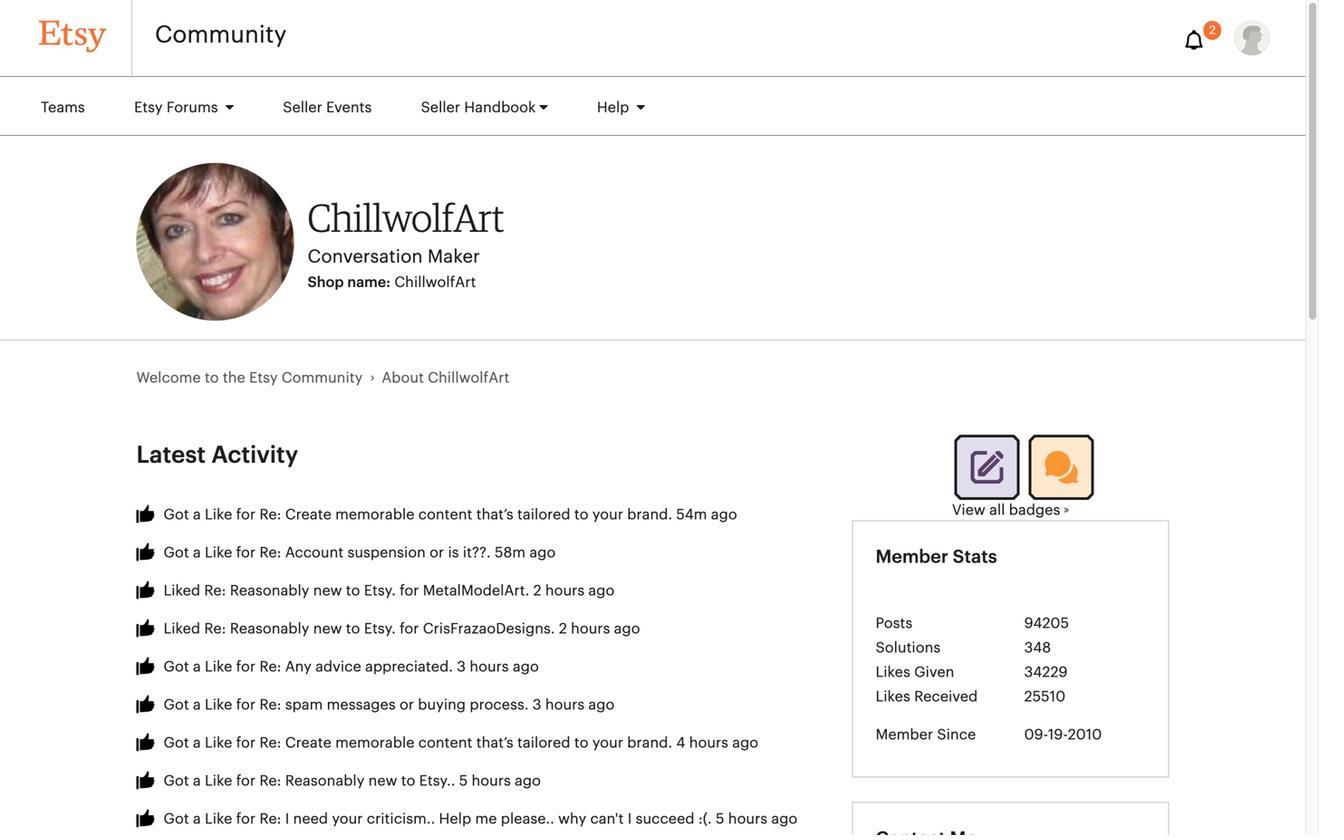 Task type: vqa. For each thing, say whether or not it's contained in the screenshot.


Task type: locate. For each thing, give the bounding box(es) containing it.
3 right process
[[533, 698, 542, 713]]

shop
[[308, 275, 344, 290]]

view
[[953, 504, 986, 518]]

hours
[[546, 584, 585, 599], [571, 622, 610, 637], [470, 660, 509, 675], [546, 698, 585, 713], [689, 736, 729, 751], [472, 775, 511, 789], [729, 813, 768, 827]]

etsy.
[[364, 584, 396, 599], [364, 622, 396, 637], [419, 775, 451, 789]]

since
[[938, 728, 976, 743]]

help
[[597, 101, 633, 115], [439, 813, 472, 827]]

or left buying
[[400, 698, 414, 713]]

1 brand from the top
[[627, 508, 668, 523]]

1 horizontal spatial help
[[597, 101, 633, 115]]

4 got from the top
[[164, 698, 189, 713]]

6tui4gm3fverj55q image
[[1235, 21, 1270, 55]]

content for 54m ago
[[419, 508, 473, 523]]

1 horizontal spatial i
[[628, 813, 632, 827]]

1 liked from the top
[[164, 584, 200, 599]]

re: reasonably new to etsy. link down "account"
[[204, 584, 396, 599]]

1 list from the top
[[136, 341, 799, 416]]

2 vertical spatial re: reasonably new to etsy. link
[[260, 775, 451, 789]]

2 vertical spatial etsy.
[[419, 775, 451, 789]]

4 like from the top
[[205, 698, 232, 713]]

for for got a like for re: create memorable content that's tailored to your brand . 4 hours ago
[[236, 736, 256, 751]]

0 vertical spatial 5
[[459, 775, 468, 789]]

chillwolfart down maker
[[395, 275, 476, 290]]

0 vertical spatial brand
[[627, 508, 668, 523]]

got
[[164, 508, 189, 523], [164, 546, 189, 561], [164, 660, 189, 675], [164, 698, 189, 713], [164, 736, 189, 751], [164, 775, 189, 789], [164, 813, 189, 827]]

tailored up 58m
[[518, 508, 571, 523]]

1 member from the top
[[876, 548, 949, 567]]

5 down got a like for re: create memorable content that's tailored to your brand . 4 hours ago at bottom
[[459, 775, 468, 789]]

0 horizontal spatial 5
[[459, 775, 468, 789]]

2 tailored from the top
[[518, 736, 571, 751]]

1 vertical spatial content
[[419, 736, 473, 751]]

ago
[[711, 508, 738, 523], [530, 546, 556, 561], [589, 584, 615, 599], [614, 622, 640, 637], [513, 660, 539, 675], [589, 698, 615, 713], [733, 736, 759, 751], [515, 775, 541, 789], [772, 813, 798, 827]]

brand left 4
[[627, 736, 668, 751]]

member since
[[876, 728, 976, 743]]

i
[[285, 813, 289, 827], [628, 813, 632, 827]]

1 vertical spatial re: reasonably new to etsy. link
[[204, 622, 396, 637]]

3 got from the top
[[164, 660, 189, 675]]

reasonably up any
[[230, 622, 310, 637]]

re: reasonably new to etsy. link for for crisfrazaodesigns.
[[204, 622, 396, 637]]

new down "account"
[[313, 584, 342, 599]]

your right need
[[332, 813, 363, 827]]

0 vertical spatial tailored
[[518, 508, 571, 523]]

5 a from the top
[[193, 736, 201, 751]]

1 vertical spatial re: create memorable content that's tailored to your brand link
[[260, 736, 668, 751]]

got for got a like for re: account suspension or is it?? . 58m ago
[[164, 546, 189, 561]]

forums
[[167, 101, 218, 115]]

got a like for re: create memorable content that's tailored to your brand . 4 hours ago
[[164, 736, 759, 751]]

brand left 54m
[[627, 508, 668, 523]]

re: reasonably new to etsy. link for for metalmodelart.
[[204, 584, 396, 599]]

0 vertical spatial create
[[285, 508, 332, 523]]

any
[[285, 660, 312, 675]]

0 horizontal spatial 3
[[457, 660, 466, 675]]

re: for got a like for re: spam messages or buying process . 3 hours ago
[[260, 698, 281, 713]]

like for got a like for re: i need your criticism.. help me please.. why can't i succeed :( . 5 hours ago
[[205, 813, 232, 827]]

chillwolfart right about
[[428, 371, 510, 386]]

a for got a like for re: create memorable content that's tailored to your brand . 54m ago
[[193, 508, 201, 523]]

0 vertical spatial list
[[136, 341, 799, 416]]

0 vertical spatial reasonably
[[230, 584, 310, 599]]

2 member from the top
[[876, 728, 934, 743]]

tailored down process
[[518, 736, 571, 751]]

2 memorable from the top
[[335, 736, 415, 751]]

1 like from the top
[[205, 508, 232, 523]]

1 vertical spatial new
[[313, 622, 342, 637]]

re: reasonably new to etsy. link up any
[[204, 622, 396, 637]]

i right can't on the left bottom of the page
[[628, 813, 632, 827]]

got a like for re: any advice appreciated . 3 hours ago
[[164, 660, 539, 675]]

3 like from the top
[[205, 660, 232, 675]]

2 left 6tui4gm3fverj55q icon
[[1210, 24, 1216, 36]]

1 content from the top
[[419, 508, 473, 523]]

5 right :(
[[716, 813, 725, 827]]

content down buying
[[419, 736, 473, 751]]

about chillwolfart
[[382, 371, 510, 386]]

3
[[457, 660, 466, 675], [533, 698, 542, 713]]

5 got from the top
[[164, 736, 189, 751]]

got for got a like for re: create memorable content that's tailored to your brand . 4 hours ago
[[164, 736, 189, 751]]

1 memorable from the top
[[335, 508, 415, 523]]

seller for seller handbook
[[421, 101, 461, 115]]

2 list from the top
[[136, 496, 825, 836]]

is
[[448, 546, 459, 561]]

1 likes from the top
[[876, 666, 911, 680]]

2 for liked re: reasonably new to etsy. for crisfrazaodesigns. 2 hours ago
[[559, 622, 567, 637]]

5
[[459, 775, 468, 789], [716, 813, 725, 827]]

1 vertical spatial 3
[[533, 698, 542, 713]]

2 vertical spatial reasonably
[[285, 775, 365, 789]]

can't
[[590, 813, 624, 827]]

heading
[[876, 830, 977, 836]]

1 vertical spatial or
[[400, 698, 414, 713]]

seller inside seller handbook link
[[421, 101, 461, 115]]

memorable up the re: account suspension or is it?? link on the left
[[335, 508, 415, 523]]

that's
[[476, 508, 514, 523], [476, 736, 514, 751]]

1 horizontal spatial 5
[[716, 813, 725, 827]]

. left 58m
[[487, 546, 491, 561]]

0 horizontal spatial i
[[285, 813, 289, 827]]

1 vertical spatial your
[[593, 736, 624, 751]]

0 vertical spatial that's
[[476, 508, 514, 523]]

1 a from the top
[[193, 508, 201, 523]]

like
[[205, 508, 232, 523], [205, 546, 232, 561], [205, 660, 232, 675], [205, 698, 232, 713], [205, 736, 232, 751], [205, 775, 232, 789], [205, 813, 232, 827]]

reasonably
[[230, 584, 310, 599], [230, 622, 310, 637], [285, 775, 365, 789]]

liked
[[164, 584, 200, 599], [164, 622, 200, 637]]

re: account suspension or is it?? link
[[260, 546, 487, 561]]

1 vertical spatial reasonably
[[230, 622, 310, 637]]

conversation
[[308, 248, 423, 266]]

1 horizontal spatial or
[[430, 546, 444, 561]]

shop name: chillwolfart
[[308, 275, 476, 290]]

new up criticism..
[[369, 775, 397, 789]]

like for got a like for re: create memorable content that's tailored to your brand . 4 hours ago
[[205, 736, 232, 751]]

or
[[430, 546, 444, 561], [400, 698, 414, 713]]

1 horizontal spatial 3
[[533, 698, 542, 713]]

received
[[915, 690, 978, 705]]

etsy. for for metalmodelart.
[[364, 584, 396, 599]]

0 vertical spatial etsy.
[[364, 584, 396, 599]]

menu bar
[[18, 77, 1283, 135]]

member left stats
[[876, 548, 949, 567]]

spam
[[285, 698, 323, 713]]

help inside "link"
[[597, 101, 633, 115]]

likes received
[[876, 690, 978, 705]]

account
[[285, 546, 344, 561]]

content up 'is'
[[419, 508, 473, 523]]

0 vertical spatial help
[[597, 101, 633, 115]]

to
[[205, 371, 219, 386], [575, 508, 589, 523], [346, 584, 360, 599], [346, 622, 360, 637], [575, 736, 589, 751], [401, 775, 416, 789]]

re: for got a like for re: create memorable content that's tailored to your brand . 54m ago
[[260, 508, 281, 523]]

2 got from the top
[[164, 546, 189, 561]]

liked for liked re: reasonably new to etsy. for metalmodelart. 2 hours ago
[[164, 584, 200, 599]]

1 vertical spatial liked
[[164, 622, 200, 637]]

1 vertical spatial etsy
[[249, 371, 278, 386]]

0 vertical spatial liked
[[164, 584, 200, 599]]

1 vertical spatial 2
[[533, 584, 542, 599]]

2 vertical spatial new
[[369, 775, 397, 789]]

1 vertical spatial tailored
[[518, 736, 571, 751]]

re: reasonably new to etsy. link
[[204, 584, 396, 599], [204, 622, 396, 637], [260, 775, 451, 789]]

1 vertical spatial list
[[136, 496, 825, 836]]

re:
[[260, 508, 281, 523], [260, 546, 281, 561], [204, 584, 226, 599], [204, 622, 226, 637], [260, 660, 281, 675], [260, 698, 281, 713], [260, 736, 281, 751], [260, 775, 281, 789], [260, 813, 281, 827]]

0 vertical spatial re: reasonably new to etsy. link
[[204, 584, 396, 599]]

memorable down messages
[[335, 736, 415, 751]]

0 vertical spatial re: create memorable content that's tailored to your brand link
[[260, 508, 668, 523]]

58m
[[495, 546, 526, 561]]

:(
[[699, 813, 708, 827]]

got for got a like for re: create memorable content that's tailored to your brand . 54m ago
[[164, 508, 189, 523]]

etsy. for for crisfrazaodesigns.
[[364, 622, 396, 637]]

likes down the solutions
[[876, 666, 911, 680]]

1 vertical spatial that's
[[476, 736, 514, 751]]

etsy forums link
[[112, 92, 256, 124]]

1 vertical spatial memorable
[[335, 736, 415, 751]]

6 got from the top
[[164, 775, 189, 789]]

chillwolfart link
[[395, 275, 476, 290]]

re: create memorable content that's tailored to your brand link for 4
[[260, 736, 668, 751]]

likes given
[[876, 666, 955, 680]]

for for got a like for re: i need your criticism.. help me please.. why can't i succeed :( . 5 hours ago
[[236, 813, 256, 827]]

0 horizontal spatial 2
[[533, 584, 542, 599]]

that's down process
[[476, 736, 514, 751]]

2 right metalmodelart.
[[533, 584, 542, 599]]

2 create from the top
[[285, 736, 332, 751]]

chillwolfart image
[[136, 163, 294, 321]]

2 brand from the top
[[627, 736, 668, 751]]

community left about
[[282, 371, 363, 386]]

chillwolfart
[[308, 201, 505, 240], [395, 275, 476, 290], [428, 371, 510, 386]]

0 horizontal spatial seller
[[283, 101, 322, 115]]

0 vertical spatial member
[[876, 548, 949, 567]]

1 that's from the top
[[476, 508, 514, 523]]

that's for 4 hours ago
[[476, 736, 514, 751]]

1 seller from the left
[[283, 101, 322, 115]]

welcome to the etsy community link
[[136, 371, 363, 386]]

2 liked from the top
[[164, 622, 200, 637]]

1 vertical spatial member
[[876, 728, 934, 743]]

0 vertical spatial or
[[430, 546, 444, 561]]

reasonably up need
[[285, 775, 365, 789]]

seller inside seller events link
[[283, 101, 322, 115]]

.
[[668, 508, 673, 523], [487, 546, 491, 561], [449, 660, 453, 675], [525, 698, 529, 713], [668, 736, 673, 751], [451, 775, 455, 789], [708, 813, 712, 827]]

got for got a like for re: i need your criticism.. help me please.. why can't i succeed :( . 5 hours ago
[[164, 813, 189, 827]]

1 tailored from the top
[[518, 508, 571, 523]]

chillwolfart up conversation
[[308, 201, 505, 240]]

5 like from the top
[[205, 736, 232, 751]]

tailored for 54m ago
[[518, 508, 571, 523]]

1 create from the top
[[285, 508, 332, 523]]

create up "account"
[[285, 508, 332, 523]]

. left 54m
[[668, 508, 673, 523]]

list containing welcome to the etsy community
[[136, 341, 799, 416]]

3 up buying
[[457, 660, 466, 675]]

metalmodelart.
[[423, 584, 530, 599]]

seller events
[[283, 101, 372, 115]]

suspension
[[348, 546, 426, 561]]

3 a from the top
[[193, 660, 201, 675]]

community up forums
[[155, 23, 287, 47]]

re: create memorable content that's tailored to your brand link down buying
[[260, 736, 668, 751]]

list containing got a like for
[[136, 496, 825, 836]]

1 vertical spatial help
[[439, 813, 472, 827]]

2 vertical spatial 2
[[559, 622, 567, 637]]

1 vertical spatial likes
[[876, 690, 911, 705]]

0 vertical spatial etsy
[[134, 101, 163, 115]]

1 vertical spatial etsy.
[[364, 622, 396, 637]]

re: create memorable content that's tailored to your brand link
[[260, 508, 668, 523], [260, 736, 668, 751]]

about
[[382, 371, 424, 386]]

for for got a like for re: create memorable content that's tailored to your brand . 54m ago
[[236, 508, 256, 523]]

2 likes from the top
[[876, 690, 911, 705]]

new up advice
[[313, 622, 342, 637]]

etsy. down got a like for re: create memorable content that's tailored to your brand . 4 hours ago at bottom
[[419, 775, 451, 789]]

re: create memorable content that's tailored to your brand link up 'is'
[[260, 508, 668, 523]]

0 vertical spatial new
[[313, 584, 342, 599]]

seller
[[283, 101, 322, 115], [421, 101, 461, 115]]

re: create memorable content that's tailored to your brand link for 54m
[[260, 508, 668, 523]]

0 horizontal spatial or
[[400, 698, 414, 713]]

your left 54m
[[593, 508, 624, 523]]

given
[[915, 666, 955, 680]]

seller left events
[[283, 101, 322, 115]]

a for got a like for re: account suspension or is it?? . 58m ago
[[193, 546, 201, 561]]

etsy. down suspension
[[364, 584, 396, 599]]

create
[[285, 508, 332, 523], [285, 736, 332, 751]]

your left 4
[[593, 736, 624, 751]]

2010
[[1068, 728, 1103, 743]]

name:
[[348, 275, 391, 290]]

a for got a like for re: i need your criticism.. help me please.. why can't i succeed :( . 5 hours ago
[[193, 813, 201, 827]]

0 vertical spatial your
[[593, 508, 624, 523]]

. right succeed
[[708, 813, 712, 827]]

7 got from the top
[[164, 813, 189, 827]]

7 like from the top
[[205, 813, 232, 827]]

brand
[[627, 508, 668, 523], [627, 736, 668, 751]]

member down likes received
[[876, 728, 934, 743]]

member for member stats
[[876, 548, 949, 567]]

seller left handbook
[[421, 101, 461, 115]]

re: for got a like for re: create memorable content that's tailored to your brand . 4 hours ago
[[260, 736, 281, 751]]

re: reasonably new to etsy. link up need
[[260, 775, 451, 789]]

seller events link
[[260, 92, 395, 124]]

1 vertical spatial create
[[285, 736, 332, 751]]

. up got a like for re: create memorable content that's tailored to your brand . 4 hours ago at bottom
[[525, 698, 529, 713]]

2 like from the top
[[205, 546, 232, 561]]

1 horizontal spatial 2
[[559, 622, 567, 637]]

etsy forums
[[134, 101, 222, 115]]

create down spam
[[285, 736, 332, 751]]

seller handbook
[[421, 101, 536, 115]]

likes
[[876, 666, 911, 680], [876, 690, 911, 705]]

0 vertical spatial likes
[[876, 666, 911, 680]]

reasonably down "account"
[[230, 584, 310, 599]]

a
[[193, 508, 201, 523], [193, 546, 201, 561], [193, 660, 201, 675], [193, 698, 201, 713], [193, 736, 201, 751], [193, 775, 201, 789], [193, 813, 201, 827]]

1 re: create memorable content that's tailored to your brand link from the top
[[260, 508, 668, 523]]

etsy left forums
[[134, 101, 163, 115]]

activity
[[212, 444, 298, 467]]

6 like from the top
[[205, 775, 232, 789]]

likes down likes given
[[876, 690, 911, 705]]

2 re: create memorable content that's tailored to your brand link from the top
[[260, 736, 668, 751]]

etsy right the
[[249, 371, 278, 386]]

4 a from the top
[[193, 698, 201, 713]]

1 i from the left
[[285, 813, 289, 827]]

or left 'is'
[[430, 546, 444, 561]]

2 content from the top
[[419, 736, 473, 751]]

seller handbook link
[[398, 92, 571, 124]]

latest activity heading
[[136, 444, 298, 467]]

1 vertical spatial brand
[[627, 736, 668, 751]]

. down got a like for re: create memorable content that's tailored to your brand . 4 hours ago at bottom
[[451, 775, 455, 789]]

1 horizontal spatial seller
[[421, 101, 461, 115]]

2 that's from the top
[[476, 736, 514, 751]]

. up buying
[[449, 660, 453, 675]]

1 horizontal spatial etsy
[[249, 371, 278, 386]]

0 vertical spatial memorable
[[335, 508, 415, 523]]

7 a from the top
[[193, 813, 201, 827]]

memorable
[[335, 508, 415, 523], [335, 736, 415, 751]]

re: for got a like for re: reasonably new to etsy. . 5 hours ago
[[260, 775, 281, 789]]

reasonably for liked re: reasonably new to etsy. for crisfrazaodesigns. 2 hours ago
[[230, 622, 310, 637]]

2 horizontal spatial 2
[[1210, 24, 1216, 36]]

6 a from the top
[[193, 775, 201, 789]]

criticism..
[[367, 813, 435, 827]]

seller for seller events
[[283, 101, 322, 115]]

member
[[876, 548, 949, 567], [876, 728, 934, 743]]

or for buying
[[400, 698, 414, 713]]

2 seller from the left
[[421, 101, 461, 115]]

badges
[[1009, 504, 1061, 518]]

create for got a like for re: create memorable content that's tailored to your brand . 4 hours ago
[[285, 736, 332, 751]]

0 horizontal spatial etsy
[[134, 101, 163, 115]]

etsy. down liked re: reasonably new to etsy. for metalmodelart. 2 hours ago in the bottom of the page
[[364, 622, 396, 637]]

0 vertical spatial content
[[419, 508, 473, 523]]

list
[[136, 341, 799, 416], [136, 496, 825, 836]]

new for for crisfrazaodesigns.
[[313, 622, 342, 637]]

that's up 58m
[[476, 508, 514, 523]]

1 got from the top
[[164, 508, 189, 523]]

new
[[313, 584, 342, 599], [313, 622, 342, 637], [369, 775, 397, 789]]

2 right crisfrazaodesigns.
[[559, 622, 567, 637]]

tailored for 4 hours ago
[[518, 736, 571, 751]]

i left need
[[285, 813, 289, 827]]

2 a from the top
[[193, 546, 201, 561]]

2
[[1210, 24, 1216, 36], [533, 584, 542, 599], [559, 622, 567, 637]]



Task type: describe. For each thing, give the bounding box(es) containing it.
got a like for re: i need your criticism.. help me please.. why can't i succeed :( . 5 hours ago
[[164, 813, 798, 827]]

re: reasonably new to etsy. link for .
[[260, 775, 451, 789]]

conversation maker image
[[1029, 435, 1094, 500]]

2 i from the left
[[628, 813, 632, 827]]

got a like for re: reasonably new to etsy. . 5 hours ago
[[164, 775, 541, 789]]

a for got a like for re: reasonably new to etsy. . 5 hours ago
[[193, 775, 201, 789]]

community link
[[155, 23, 287, 47]]

memorable for got a like for re: create memorable content that's tailored to your brand . 4 hours ago
[[335, 736, 415, 751]]

34229
[[1025, 666, 1068, 680]]

chillwolfart conversation maker
[[308, 201, 505, 266]]

re: any advice appreciated link
[[260, 660, 449, 675]]

0 vertical spatial community
[[155, 23, 287, 47]]

. left 4
[[668, 736, 673, 751]]

likes for likes given
[[876, 666, 911, 680]]

posts
[[876, 617, 913, 631]]

got for got a like for re: reasonably new to etsy. . 5 hours ago
[[164, 775, 189, 789]]

content for 4 hours ago
[[419, 736, 473, 751]]

memorable for got a like for re: create memorable content that's tailored to your brand . 54m ago
[[335, 508, 415, 523]]

create for got a like for re: create memorable content that's tailored to your brand . 54m ago
[[285, 508, 332, 523]]

1 vertical spatial chillwolfart
[[395, 275, 476, 290]]

your for 54m
[[593, 508, 624, 523]]

the
[[223, 371, 245, 386]]

like for got a like for re: reasonably new to etsy. . 5 hours ago
[[205, 775, 232, 789]]

got a like for re: account suspension or is it?? . 58m ago
[[164, 546, 556, 561]]

that's for 54m ago
[[476, 508, 514, 523]]

succeed
[[636, 813, 695, 827]]

me
[[475, 813, 497, 827]]

maker
[[428, 248, 480, 266]]

why
[[558, 813, 587, 827]]

latest activity
[[136, 444, 298, 467]]

welcome to the etsy community
[[136, 371, 363, 386]]

please..
[[501, 813, 555, 827]]

latest
[[136, 444, 206, 467]]

reasonably for liked re: reasonably new to etsy. for metalmodelart. 2 hours ago
[[230, 584, 310, 599]]

a for got a like for re: create memorable content that's tailored to your brand . 4 hours ago
[[193, 736, 201, 751]]

all
[[990, 504, 1006, 518]]

got a like for re: create memorable content that's tailored to your brand . 54m ago
[[164, 508, 738, 523]]

like for got a like for re: any advice appreciated . 3 hours ago
[[205, 660, 232, 675]]

brand for 4
[[627, 736, 668, 751]]

events
[[326, 101, 372, 115]]

it??
[[463, 546, 487, 561]]

0 vertical spatial 3
[[457, 660, 466, 675]]

re: for got a like for re: i need your criticism.. help me please.. why can't i succeed :( . 5 hours ago
[[260, 813, 281, 827]]

advice
[[316, 660, 361, 675]]

for for got a like for re: spam messages or buying process . 3 hours ago
[[236, 698, 256, 713]]

or for is
[[430, 546, 444, 561]]

welcome
[[136, 371, 201, 386]]

buying
[[418, 698, 466, 713]]

member stats
[[876, 548, 998, 567]]

handbook
[[464, 101, 536, 115]]

brand for 54m
[[627, 508, 668, 523]]

0 horizontal spatial help
[[439, 813, 472, 827]]

menu bar containing teams
[[18, 77, 1283, 135]]

25510
[[1025, 690, 1066, 705]]

re: for got a like for re: account suspension or is it?? . 58m ago
[[260, 546, 281, 561]]

2 vertical spatial chillwolfart
[[428, 371, 510, 386]]

likes for likes received
[[876, 690, 911, 705]]

new for for metalmodelart.
[[313, 584, 342, 599]]

like for got a like for re: spam messages or buying process . 3 hours ago
[[205, 698, 232, 713]]

appreciated
[[365, 660, 449, 675]]

348
[[1025, 641, 1052, 656]]

re: for got a like for re: any advice appreciated . 3 hours ago
[[260, 660, 281, 675]]

re: i need your criticism.. help me please.. why can't i succeed :( link
[[260, 813, 708, 827]]

re: spam messages or buying process link
[[260, 698, 525, 713]]

got for got a like for re: any advice appreciated . 3 hours ago
[[164, 660, 189, 675]]

process
[[470, 698, 525, 713]]

94205
[[1025, 617, 1070, 631]]

your for 4
[[593, 736, 624, 751]]

1 vertical spatial community
[[282, 371, 363, 386]]

a for got a like for re: spam messages or buying process . 3 hours ago
[[193, 698, 201, 713]]

view all badges link
[[953, 504, 1070, 518]]

for for got a like for re: reasonably new to etsy. . 5 hours ago
[[236, 775, 256, 789]]

0 vertical spatial chillwolfart
[[308, 201, 505, 240]]

need
[[293, 813, 328, 827]]

crafty poster image
[[955, 435, 1020, 500]]

member stats heading
[[876, 548, 998, 567]]

54m
[[677, 508, 708, 523]]

‎09-19-2010
[[1025, 728, 1103, 743]]

teams link
[[18, 92, 108, 124]]

got a like for re: spam messages or buying process . 3 hours ago
[[164, 698, 615, 713]]

liked re: reasonably new to etsy. for crisfrazaodesigns. 2 hours ago
[[164, 622, 640, 637]]

got for got a like for re: spam messages or buying process . 3 hours ago
[[164, 698, 189, 713]]

solutions
[[876, 641, 941, 656]]

1 vertical spatial 5
[[716, 813, 725, 827]]

0 vertical spatial 2
[[1210, 24, 1216, 36]]

4
[[677, 736, 686, 751]]

2 for liked re: reasonably new to etsy. for metalmodelart. 2 hours ago
[[533, 584, 542, 599]]

for for got a like for re: account suspension or is it?? . 58m ago
[[236, 546, 256, 561]]

2 vertical spatial your
[[332, 813, 363, 827]]

teams
[[41, 101, 85, 115]]

like for got a like for re: account suspension or is it?? . 58m ago
[[205, 546, 232, 561]]

view all badges
[[953, 504, 1061, 518]]

liked for liked re: reasonably new to etsy. for crisfrazaodesigns. 2 hours ago
[[164, 622, 200, 637]]

messages
[[327, 698, 396, 713]]

liked re: reasonably new to etsy. for metalmodelart. 2 hours ago
[[164, 584, 615, 599]]

crisfrazaodesigns.
[[423, 622, 555, 637]]

stats
[[953, 548, 998, 567]]

like for got a like for re: create memorable content that's tailored to your brand . 54m ago
[[205, 508, 232, 523]]

member for member since
[[876, 728, 934, 743]]

for for got a like for re: any advice appreciated . 3 hours ago
[[236, 660, 256, 675]]

help link
[[575, 92, 668, 124]]

a for got a like for re: any advice appreciated . 3 hours ago
[[193, 660, 201, 675]]

‎09-
[[1025, 728, 1049, 743]]

19-
[[1049, 728, 1068, 743]]



